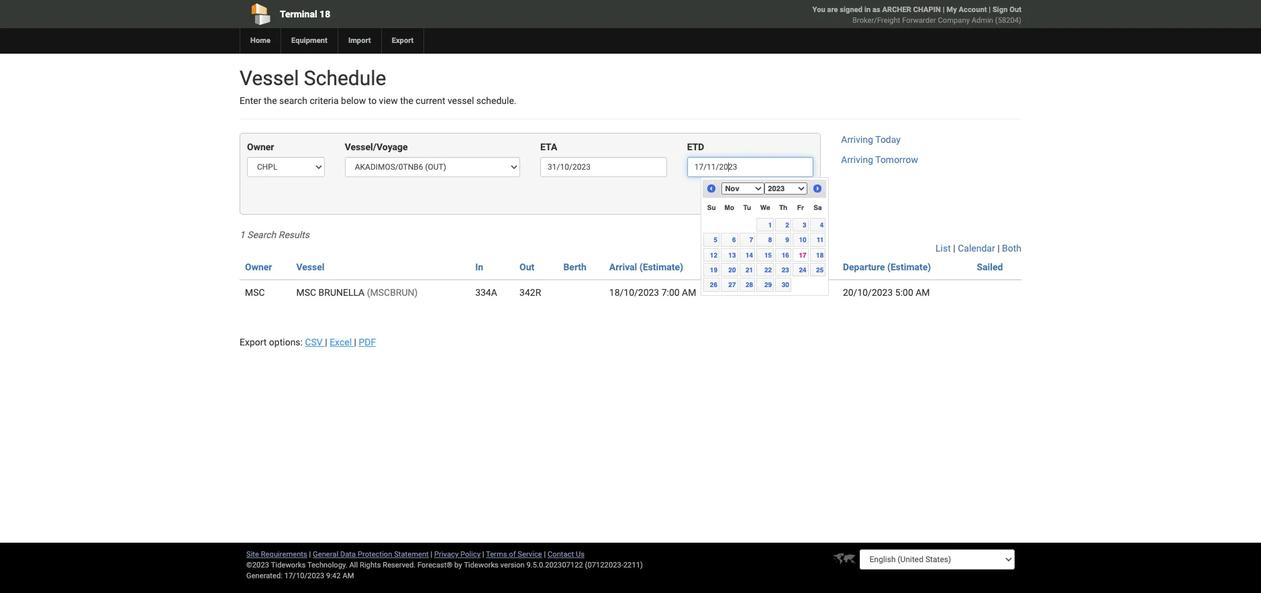 Task type: vqa. For each thing, say whether or not it's contained in the screenshot.
Profile associated with My Profile
no



Task type: locate. For each thing, give the bounding box(es) containing it.
1 horizontal spatial arrival
[[742, 262, 770, 273]]

0 vertical spatial search
[[781, 193, 806, 202]]

msc down the vessel link on the left of page
[[296, 287, 316, 298]]

1 horizontal spatial export
[[392, 36, 414, 45]]

sa
[[814, 204, 822, 212]]

1 vertical spatial vessel
[[296, 262, 325, 273]]

search inside the "search" "button"
[[781, 193, 806, 202]]

arriving
[[841, 134, 873, 145], [841, 155, 873, 165]]

16
[[782, 251, 789, 259]]

2 arrival from the left
[[742, 262, 770, 273]]

| left both
[[997, 243, 1000, 254]]

service
[[518, 550, 542, 559]]

contact us link
[[548, 550, 585, 559]]

vessel down results
[[296, 262, 325, 273]]

owner down enter
[[247, 142, 274, 153]]

334a
[[475, 287, 497, 298]]

vessel inside vessel schedule enter the search criteria below to view the current vessel schedule.
[[240, 66, 299, 90]]

7 link
[[739, 233, 755, 247]]

general
[[313, 550, 338, 559]]

signed
[[840, 5, 862, 14]]

am right 7:00
[[682, 287, 696, 298]]

18 right terminal
[[320, 9, 330, 19]]

protection
[[358, 550, 392, 559]]

search
[[279, 95, 307, 106]]

2 (estimate) from the left
[[887, 262, 931, 273]]

18 inside 18 link
[[816, 251, 824, 259]]

export for export
[[392, 36, 414, 45]]

14 link
[[739, 248, 755, 262]]

1 vertical spatial 18
[[816, 251, 824, 259]]

ETA text field
[[540, 157, 667, 177]]

1 horizontal spatial am
[[682, 287, 696, 298]]

1 the from the left
[[264, 95, 277, 106]]

(mscbrun)
[[367, 287, 418, 298]]

sign out link
[[993, 5, 1021, 14]]

0 horizontal spatial export
[[240, 337, 267, 348]]

the
[[264, 95, 277, 106], [400, 95, 413, 106]]

0 vertical spatial 1
[[768, 221, 772, 229]]

1 horizontal spatial 1
[[768, 221, 772, 229]]

1 vertical spatial search
[[247, 230, 276, 241]]

1 for 1
[[768, 221, 772, 229]]

vessel/voyage
[[345, 142, 408, 153]]

1 vertical spatial export
[[240, 337, 267, 348]]

chapin
[[913, 5, 941, 14]]

account
[[959, 5, 987, 14]]

options:
[[269, 337, 303, 348]]

2 msc from the left
[[296, 287, 316, 298]]

arrival down 1 search results list | calendar | both at the top of the page
[[609, 262, 637, 273]]

4 link
[[810, 218, 826, 232]]

export left options:
[[240, 337, 267, 348]]

msc for msc brunella (mscbrun)
[[296, 287, 316, 298]]

import link
[[337, 28, 381, 54]]

25
[[816, 266, 824, 274]]

search
[[781, 193, 806, 202], [247, 230, 276, 241]]

1 inside 1 search results list | calendar | both
[[240, 230, 245, 241]]

0 horizontal spatial the
[[264, 95, 277, 106]]

departure
[[843, 262, 885, 273]]

15 link
[[757, 248, 774, 262]]

3
[[803, 221, 806, 229]]

search up fr
[[781, 193, 806, 202]]

(estimate) up 5:00
[[887, 262, 931, 273]]

1 horizontal spatial 18
[[816, 251, 824, 259]]

18 up 25
[[816, 251, 824, 259]]

out up (58204)
[[1009, 5, 1021, 14]]

12
[[710, 251, 717, 259]]

csv
[[305, 337, 323, 348]]

1 horizontal spatial msc
[[296, 287, 316, 298]]

sign
[[993, 5, 1008, 14]]

21 link
[[739, 263, 755, 277]]

1 msc from the left
[[245, 287, 265, 298]]

arrival
[[609, 262, 637, 273], [742, 262, 770, 273]]

rights
[[360, 561, 381, 570]]

arrival down 14
[[742, 262, 770, 273]]

arriving down arriving today link
[[841, 155, 873, 165]]

below
[[341, 95, 366, 106]]

0 horizontal spatial 1
[[240, 230, 245, 241]]

su
[[707, 204, 716, 212]]

owner link
[[245, 262, 272, 273]]

0 horizontal spatial arrival
[[609, 262, 637, 273]]

arriving tomorrow
[[841, 155, 918, 165]]

| up 9.5.0.202307122
[[544, 550, 546, 559]]

0 horizontal spatial 18
[[320, 9, 330, 19]]

1 arrival from the left
[[609, 262, 637, 273]]

am
[[682, 287, 696, 298], [916, 287, 930, 298], [343, 572, 354, 581]]

generated:
[[246, 572, 283, 581]]

5 link
[[704, 233, 719, 247]]

1 horizontal spatial the
[[400, 95, 413, 106]]

terminal 18
[[280, 9, 330, 19]]

28 link
[[739, 278, 755, 292]]

in
[[475, 262, 483, 273]]

7:00
[[661, 287, 680, 298]]

0 vertical spatial vessel
[[240, 66, 299, 90]]

list link
[[936, 243, 951, 254]]

clear button
[[738, 188, 772, 208]]

archer
[[882, 5, 911, 14]]

out inside "you are signed in as archer chapin | my account | sign out broker/freight forwarder company admin (58204)"
[[1009, 5, 1021, 14]]

1 horizontal spatial (estimate)
[[887, 262, 931, 273]]

ETD text field
[[687, 157, 814, 177]]

export link
[[381, 28, 424, 54]]

| left sign at right
[[989, 5, 991, 14]]

import
[[348, 36, 371, 45]]

29 link
[[757, 278, 774, 292]]

search inside 1 search results list | calendar | both
[[247, 230, 276, 241]]

vessel for vessel schedule enter the search criteria below to view the current vessel schedule.
[[240, 66, 299, 90]]

1 left results
[[240, 230, 245, 241]]

0 vertical spatial export
[[392, 36, 414, 45]]

0 vertical spatial arriving
[[841, 134, 873, 145]]

admin
[[972, 16, 993, 25]]

today
[[875, 134, 901, 145]]

fr
[[797, 204, 804, 212]]

1 horizontal spatial search
[[781, 193, 806, 202]]

0 horizontal spatial search
[[247, 230, 276, 241]]

1 for 1 search results list | calendar | both
[[240, 230, 245, 241]]

24 link
[[793, 263, 808, 277]]

vessel up enter
[[240, 66, 299, 90]]

arrival for arrival (estimate)
[[609, 262, 637, 273]]

1 left 2 link
[[768, 221, 772, 229]]

24
[[799, 266, 806, 274]]

1 vertical spatial 1
[[240, 230, 245, 241]]

th
[[779, 204, 787, 212]]

1 arriving from the top
[[841, 134, 873, 145]]

14
[[746, 251, 753, 259]]

2 arriving from the top
[[841, 155, 873, 165]]

out link
[[520, 262, 534, 273]]

18 inside terminal 18 link
[[320, 9, 330, 19]]

owner left the vessel link on the left of page
[[245, 262, 272, 273]]

0 vertical spatial out
[[1009, 5, 1021, 14]]

msc for msc
[[245, 287, 265, 298]]

arrival for arrival (actual)
[[742, 262, 770, 273]]

1 vertical spatial arriving
[[841, 155, 873, 165]]

0 horizontal spatial msc
[[245, 287, 265, 298]]

search left results
[[247, 230, 276, 241]]

0 vertical spatial 18
[[320, 9, 330, 19]]

0 horizontal spatial am
[[343, 572, 354, 581]]

arriving for arriving tomorrow
[[841, 155, 873, 165]]

broker/freight
[[852, 16, 900, 25]]

tu
[[743, 204, 751, 212]]

2
[[785, 221, 789, 229]]

2 link
[[775, 218, 791, 232]]

0 horizontal spatial (estimate)
[[639, 262, 683, 273]]

2 horizontal spatial am
[[916, 287, 930, 298]]

15
[[764, 251, 772, 259]]

am down all
[[343, 572, 354, 581]]

(estimate) up the '18/10/2023 7:00 am'
[[639, 262, 683, 273]]

terms of service link
[[486, 550, 542, 559]]

export for export options: csv | excel | pdf
[[240, 337, 267, 348]]

0 vertical spatial owner
[[247, 142, 274, 153]]

5
[[714, 236, 717, 244]]

version
[[500, 561, 525, 570]]

msc down owner link
[[245, 287, 265, 298]]

am right 5:00
[[916, 287, 930, 298]]

vessel for vessel
[[296, 262, 325, 273]]

20 link
[[721, 263, 738, 277]]

am for 20/10/2023 5:00 am
[[916, 287, 930, 298]]

the right enter
[[264, 95, 277, 106]]

vessel
[[240, 66, 299, 90], [296, 262, 325, 273]]

1 vertical spatial out
[[520, 262, 534, 273]]

vessel link
[[296, 262, 325, 273]]

1 (estimate) from the left
[[639, 262, 683, 273]]

1 horizontal spatial out
[[1009, 5, 1021, 14]]

9 link
[[775, 233, 791, 247]]

out up 342r
[[520, 262, 534, 273]]

export down terminal 18 link
[[392, 36, 414, 45]]

the right view
[[400, 95, 413, 106]]

22 link
[[757, 263, 774, 277]]

4
[[820, 221, 824, 229]]

arriving up arriving tomorrow
[[841, 134, 873, 145]]

29
[[764, 281, 772, 289]]

12 link
[[704, 248, 719, 262]]

11 link
[[810, 233, 826, 247]]

pdf link
[[359, 337, 376, 348]]

clear
[[746, 193, 764, 202]]

arriving for arriving today
[[841, 134, 873, 145]]



Task type: describe. For each thing, give the bounding box(es) containing it.
18/10/2023 7:00 am
[[609, 287, 696, 298]]

19
[[710, 266, 717, 274]]

sailed
[[977, 262, 1003, 273]]

company
[[938, 16, 970, 25]]

| right csv
[[325, 337, 327, 348]]

in
[[864, 5, 871, 14]]

(estimate) for arrival (estimate)
[[639, 262, 683, 273]]

| up tideworks
[[482, 550, 484, 559]]

20/10/2023 5:00 am
[[843, 287, 930, 298]]

22
[[764, 266, 772, 274]]

berth
[[563, 262, 586, 273]]

1 search results list | calendar | both
[[240, 230, 1021, 254]]

policy
[[460, 550, 481, 559]]

reserved.
[[383, 561, 416, 570]]

25 link
[[810, 263, 826, 277]]

27
[[728, 281, 736, 289]]

26 link
[[704, 278, 719, 292]]

privacy
[[434, 550, 459, 559]]

1 vertical spatial owner
[[245, 262, 272, 273]]

| right list link
[[953, 243, 955, 254]]

general data protection statement link
[[313, 550, 429, 559]]

msc brunella (mscbrun)
[[296, 287, 418, 298]]

arriving today link
[[841, 134, 901, 145]]

| left general
[[309, 550, 311, 559]]

19 link
[[704, 263, 719, 277]]

| left pdf
[[354, 337, 356, 348]]

30 link
[[775, 278, 791, 292]]

current
[[416, 95, 445, 106]]

calendar
[[958, 243, 995, 254]]

sailed link
[[977, 262, 1003, 273]]

list
[[936, 243, 951, 254]]

berth link
[[563, 262, 586, 273]]

| up forecast®
[[431, 550, 432, 559]]

schedule
[[304, 66, 386, 90]]

21
[[746, 266, 753, 274]]

28
[[746, 281, 753, 289]]

by
[[454, 561, 462, 570]]

excel
[[330, 337, 352, 348]]

arrival (estimate) link
[[609, 262, 683, 273]]

technology.
[[307, 561, 347, 570]]

departure (estimate) link
[[843, 262, 931, 273]]

all
[[349, 561, 358, 570]]

8
[[768, 236, 772, 244]]

23
[[782, 266, 789, 274]]

10
[[799, 236, 806, 244]]

vessel
[[448, 95, 474, 106]]

| left my
[[943, 5, 945, 14]]

site requirements | general data protection statement | privacy policy | terms of service | contact us ©2023 tideworks technology. all rights reserved. forecast® by tideworks version 9.5.0.202307122 (07122023-2211) generated: 17/10/2023 9:42 am
[[246, 550, 643, 581]]

9.5.0.202307122
[[526, 561, 583, 570]]

etd
[[687, 142, 704, 153]]

forecast®
[[417, 561, 453, 570]]

7
[[749, 236, 753, 244]]

2211)
[[623, 561, 643, 570]]

terminal
[[280, 9, 317, 19]]

0 horizontal spatial out
[[520, 262, 534, 273]]

equipment link
[[281, 28, 337, 54]]

am inside site requirements | general data protection statement | privacy policy | terms of service | contact us ©2023 tideworks technology. all rights reserved. forecast® by tideworks version 9.5.0.202307122 (07122023-2211) generated: 17/10/2023 9:42 am
[[343, 572, 354, 581]]

(estimate) for departure (estimate)
[[887, 262, 931, 273]]

data
[[340, 550, 356, 559]]

terms
[[486, 550, 507, 559]]

arrival (actual) link
[[742, 262, 806, 273]]

both
[[1002, 243, 1021, 254]]

results
[[278, 230, 309, 241]]

home
[[250, 36, 270, 45]]

18/10/2023
[[609, 287, 659, 298]]

26
[[710, 281, 717, 289]]

export options: csv | excel | pdf
[[240, 337, 376, 348]]

(actual)
[[772, 262, 806, 273]]

(07122023-
[[585, 561, 623, 570]]

13 link
[[721, 248, 738, 262]]

6
[[732, 236, 736, 244]]

you are signed in as archer chapin | my account | sign out broker/freight forwarder company admin (58204)
[[812, 5, 1021, 25]]

2 the from the left
[[400, 95, 413, 106]]

am for 18/10/2023 7:00 am
[[682, 287, 696, 298]]

6 link
[[721, 233, 738, 247]]

8 link
[[757, 233, 774, 247]]

are
[[827, 5, 838, 14]]

home link
[[240, 28, 281, 54]]

20/10/2023
[[843, 287, 893, 298]]

to
[[368, 95, 377, 106]]

arrival (actual)
[[742, 262, 806, 273]]

16 link
[[775, 248, 791, 262]]

arrival (estimate)
[[609, 262, 683, 273]]

view
[[379, 95, 398, 106]]

tideworks
[[464, 561, 499, 570]]

site requirements link
[[246, 550, 307, 559]]

forwarder
[[902, 16, 936, 25]]

as
[[872, 5, 880, 14]]

9
[[785, 236, 789, 244]]



